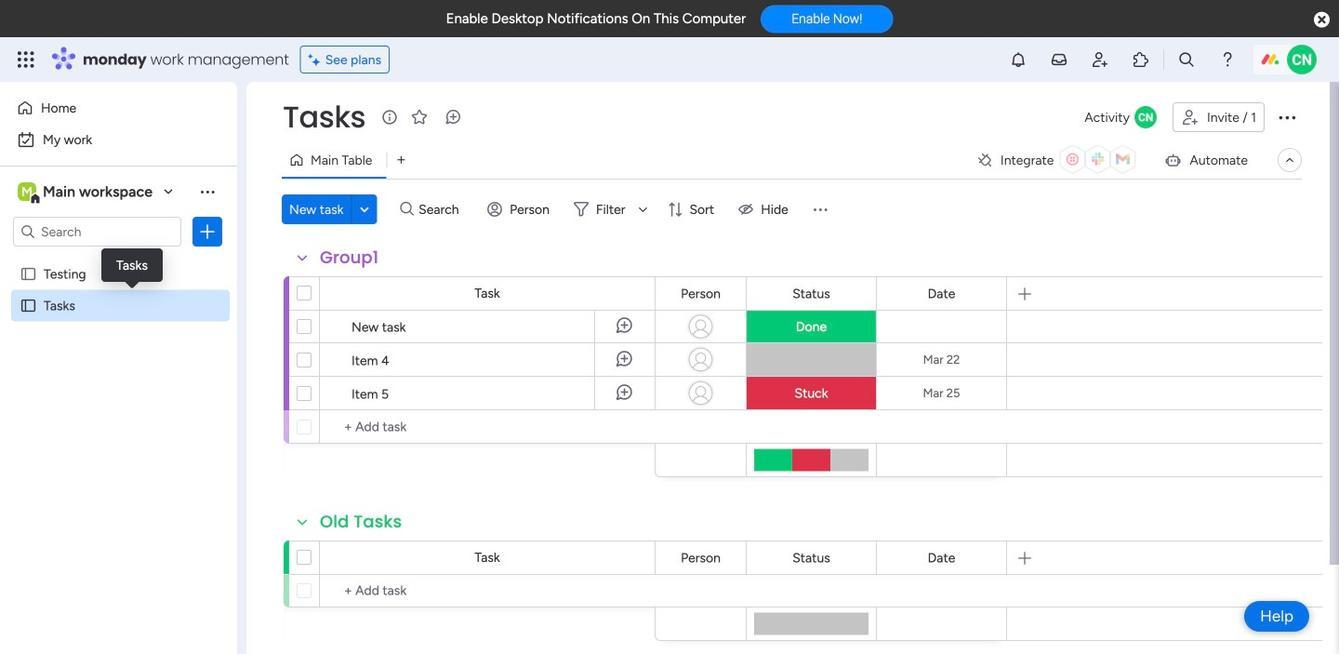Task type: locate. For each thing, give the bounding box(es) containing it.
+ Add task text field
[[329, 580, 647, 602]]

show board description image
[[379, 108, 401, 127]]

public board image
[[20, 265, 37, 283], [20, 297, 37, 314]]

angle down image
[[360, 202, 369, 216]]

option
[[11, 93, 226, 123], [11, 125, 226, 154], [0, 257, 237, 261]]

arrow down image
[[632, 198, 654, 221]]

options image
[[1277, 106, 1299, 128], [198, 222, 217, 241]]

start a board discussion image
[[444, 108, 463, 127]]

2 vertical spatial option
[[0, 257, 237, 261]]

options image down workspace options image
[[198, 222, 217, 241]]

list box
[[0, 254, 237, 573]]

None field
[[278, 98, 370, 137], [315, 246, 383, 270], [676, 283, 726, 304], [788, 283, 835, 304], [924, 283, 960, 304], [315, 510, 407, 534], [676, 548, 726, 568], [788, 548, 835, 568], [924, 548, 960, 568], [278, 98, 370, 137], [315, 246, 383, 270], [676, 283, 726, 304], [788, 283, 835, 304], [924, 283, 960, 304], [315, 510, 407, 534], [676, 548, 726, 568], [788, 548, 835, 568], [924, 548, 960, 568]]

Search field
[[414, 196, 470, 222]]

1 vertical spatial options image
[[198, 222, 217, 241]]

see plans image
[[309, 49, 325, 70]]

0 vertical spatial options image
[[1277, 106, 1299, 128]]

0 vertical spatial public board image
[[20, 265, 37, 283]]

+ Add task text field
[[329, 416, 647, 438]]

options image up collapse board header icon
[[1277, 106, 1299, 128]]

1 vertical spatial public board image
[[20, 297, 37, 314]]

workspace image
[[18, 181, 36, 202]]

0 vertical spatial option
[[11, 93, 226, 123]]



Task type: describe. For each thing, give the bounding box(es) containing it.
select product image
[[17, 50, 35, 69]]

1 public board image from the top
[[20, 265, 37, 283]]

add view image
[[398, 153, 405, 167]]

v2 search image
[[400, 199, 414, 220]]

add to favorites image
[[410, 107, 429, 126]]

0 horizontal spatial options image
[[198, 222, 217, 241]]

workspace options image
[[198, 182, 217, 201]]

1 horizontal spatial options image
[[1277, 106, 1299, 128]]

help image
[[1219, 50, 1237, 69]]

1 vertical spatial option
[[11, 125, 226, 154]]

collapse board header image
[[1283, 153, 1298, 167]]

invite members image
[[1091, 50, 1110, 69]]

search everything image
[[1178, 50, 1196, 69]]

dapulse close image
[[1315, 11, 1330, 30]]

monday marketplace image
[[1132, 50, 1151, 69]]

Search in workspace field
[[39, 221, 155, 242]]

cool name image
[[1288, 45, 1317, 74]]

notifications image
[[1009, 50, 1028, 69]]

2 public board image from the top
[[20, 297, 37, 314]]

menu image
[[811, 200, 830, 219]]

board activity image
[[1135, 106, 1157, 128]]

workspace selection element
[[18, 180, 155, 205]]

update feed image
[[1050, 50, 1069, 69]]



Task type: vqa. For each thing, say whether or not it's contained in the screenshot.
Getting started element
no



